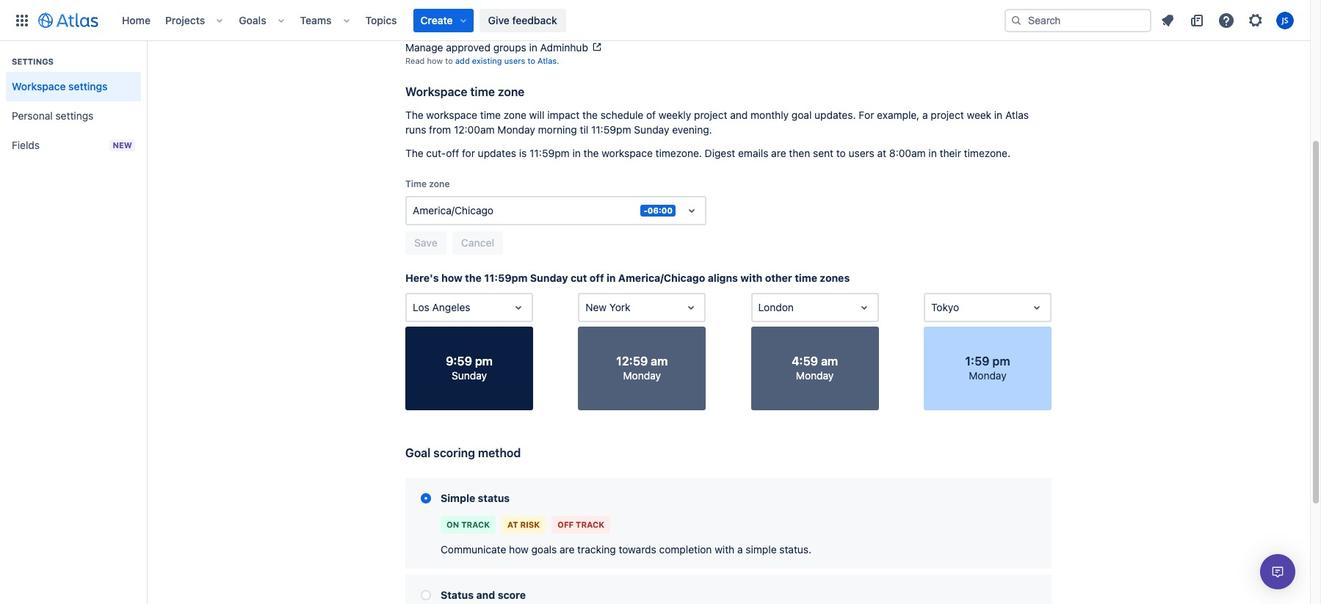 Task type: locate. For each thing, give the bounding box(es) containing it.
sunday left cut
[[530, 272, 568, 284]]

other
[[765, 272, 793, 284]]

personal settings
[[12, 109, 94, 122]]

sunday down the 'of' on the left of the page
[[634, 123, 670, 136]]

in left the atlas
[[995, 109, 1003, 121]]

banner
[[0, 0, 1311, 41]]

to right sent
[[837, 147, 846, 159]]

adminhub inside manage approved domains in adminhub anyone with verified email addresses with these domains can
[[548, 9, 596, 21]]

adminhub for groups
[[541, 41, 588, 54]]

at
[[878, 147, 887, 159]]

0 vertical spatial zone
[[498, 85, 525, 98]]

here's how the 11:59pm sunday cut off in america/chicago aligns with other time zones
[[406, 272, 850, 284]]

addresses
[[509, 23, 548, 33]]

settings up personal settings link
[[68, 80, 108, 93]]

1 horizontal spatial users
[[849, 147, 875, 159]]

3 open image from the left
[[1029, 299, 1046, 317]]

how for the
[[442, 272, 463, 284]]

0 vertical spatial approved
[[446, 9, 491, 21]]

1 track from the left
[[462, 520, 490, 530]]

2 timezone. from the left
[[964, 147, 1011, 159]]

1 vertical spatial sunday
[[530, 272, 568, 284]]

track
[[462, 520, 490, 530], [576, 520, 605, 530]]

0 vertical spatial the
[[583, 109, 598, 121]]

11:59pm left cut
[[484, 272, 528, 284]]

12:59 am monday
[[617, 355, 668, 382]]

timezone.
[[656, 147, 702, 159], [964, 147, 1011, 159]]

the down til
[[584, 147, 599, 159]]

monday down 1:59
[[969, 370, 1007, 382]]

1 horizontal spatial open image
[[683, 299, 700, 317]]

communicate
[[441, 544, 506, 556]]

notifications image
[[1159, 11, 1177, 29]]

with
[[437, 23, 453, 33], [551, 23, 567, 33], [741, 272, 763, 284], [715, 544, 735, 556]]

track right on
[[462, 520, 490, 530]]

1 vertical spatial off
[[590, 272, 604, 284]]

1 horizontal spatial to
[[528, 56, 536, 65]]

track for on track
[[462, 520, 490, 530]]

simple
[[441, 492, 476, 505]]

the
[[406, 109, 424, 121], [406, 147, 424, 159]]

0 horizontal spatial sunday
[[452, 370, 487, 382]]

monday up is
[[498, 123, 536, 136]]

group
[[6, 41, 141, 165]]

2 track from the left
[[576, 520, 605, 530]]

monday for 4:59 am
[[796, 370, 834, 382]]

2 horizontal spatial 11:59pm
[[591, 123, 632, 136]]

workspace up from
[[426, 109, 478, 121]]

manage inside manage approved domains in adminhub anyone with verified email addresses with these domains can
[[406, 9, 443, 21]]

new york
[[586, 301, 631, 314]]

0 vertical spatial how
[[427, 56, 443, 65]]

new
[[113, 140, 132, 150]]

sunday
[[634, 123, 670, 136], [530, 272, 568, 284], [452, 370, 487, 382]]

give
[[488, 14, 510, 26]]

adminhub up atlas.
[[541, 41, 588, 54]]

0 vertical spatial adminhub
[[548, 9, 596, 21]]

None text field
[[413, 300, 416, 315], [586, 300, 589, 315], [413, 300, 416, 315], [586, 300, 589, 315]]

open image for 1:59 pm
[[1029, 299, 1046, 317]]

1 vertical spatial workspace
[[602, 147, 653, 159]]

the up angeles
[[465, 272, 482, 284]]

approved for groups
[[446, 41, 491, 54]]

at
[[508, 520, 518, 530]]

off right cut
[[590, 272, 604, 284]]

0 vertical spatial and
[[731, 109, 748, 121]]

zones
[[820, 272, 850, 284]]

til
[[580, 123, 589, 136]]

in down til
[[573, 147, 581, 159]]

america/chicago up york
[[619, 272, 706, 284]]

with left these
[[551, 23, 567, 33]]

adminhub up these
[[548, 9, 596, 21]]

1 horizontal spatial workspace
[[406, 85, 468, 98]]

the up til
[[583, 109, 598, 121]]

am inside the 12:59 am monday
[[651, 355, 668, 368]]

how left 'goals'
[[509, 544, 529, 556]]

1 am from the left
[[651, 355, 668, 368]]

monday down 4:59
[[796, 370, 834, 382]]

to left atlas.
[[528, 56, 536, 65]]

1 vertical spatial and
[[477, 589, 495, 602]]

1 horizontal spatial off
[[590, 272, 604, 284]]

the
[[583, 109, 598, 121], [584, 147, 599, 159], [465, 272, 482, 284]]

sent
[[813, 147, 834, 159]]

in up 'addresses'
[[536, 9, 545, 21]]

1 vertical spatial zone
[[504, 109, 527, 121]]

0 horizontal spatial america/chicago
[[413, 204, 494, 217]]

workspace down schedule
[[602, 147, 653, 159]]

workspace inside the workspace time zone will impact the schedule of weekly project and monthly goal updates. for example, a project week in atlas runs from 12:00am monday morning til 11:59pm sunday evening.
[[426, 109, 478, 121]]

0 horizontal spatial domains
[[494, 9, 534, 21]]

approved up "add"
[[446, 41, 491, 54]]

approved
[[446, 9, 491, 21], [446, 41, 491, 54]]

am inside 4:59 am monday
[[821, 355, 839, 368]]

0 vertical spatial domains
[[494, 9, 534, 21]]

manage approved domains in adminhub anyone with verified email addresses with these domains can
[[406, 9, 644, 33]]

0 horizontal spatial are
[[560, 544, 575, 556]]

open image
[[510, 299, 528, 317], [683, 299, 700, 317], [1029, 299, 1046, 317]]

and inside the workspace time zone will impact the schedule of weekly project and monthly goal updates. for example, a project week in atlas runs from 12:00am monday morning til 11:59pm sunday evening.
[[731, 109, 748, 121]]

-
[[644, 206, 648, 215]]

Search field
[[1005, 8, 1152, 32]]

1 horizontal spatial workspace
[[602, 147, 653, 159]]

workspace
[[12, 80, 66, 93], [406, 85, 468, 98]]

1 vertical spatial users
[[849, 147, 875, 159]]

manage
[[406, 9, 443, 21], [406, 41, 443, 54]]

1:59
[[966, 355, 990, 368]]

2 vertical spatial how
[[509, 544, 529, 556]]

monday
[[498, 123, 536, 136], [624, 370, 661, 382], [796, 370, 834, 382], [969, 370, 1007, 382]]

create button
[[413, 8, 474, 32]]

and left monthly
[[731, 109, 748, 121]]

workspace down read
[[406, 85, 468, 98]]

status
[[478, 492, 510, 505]]

how up angeles
[[442, 272, 463, 284]]

1 vertical spatial 11:59pm
[[530, 147, 570, 159]]

the left the cut-
[[406, 147, 424, 159]]

zone right time
[[429, 179, 450, 190]]

1 manage from the top
[[406, 9, 443, 21]]

None text field
[[413, 204, 416, 218], [759, 300, 762, 315], [932, 300, 934, 315], [413, 204, 416, 218], [759, 300, 762, 315], [932, 300, 934, 315]]

workspace
[[426, 109, 478, 121], [602, 147, 653, 159]]

users
[[504, 56, 526, 65], [849, 147, 875, 159]]

2 horizontal spatial sunday
[[634, 123, 670, 136]]

2 approved from the top
[[446, 41, 491, 54]]

1 horizontal spatial pm
[[993, 355, 1011, 368]]

0 vertical spatial are
[[772, 147, 787, 159]]

the for the cut-off for updates is 11:59pm in the workspace timezone. digest emails are then sent to users at 8:00am in their timezone.
[[406, 147, 424, 159]]

approved up verified
[[446, 9, 491, 21]]

off
[[446, 147, 459, 159], [590, 272, 604, 284]]

0 vertical spatial sunday
[[634, 123, 670, 136]]

project left week
[[931, 109, 965, 121]]

1:59 pm monday
[[966, 355, 1011, 382]]

am right 12:59
[[651, 355, 668, 368]]

pm
[[475, 355, 493, 368], [993, 355, 1011, 368]]

1 horizontal spatial a
[[923, 109, 928, 121]]

how right read
[[427, 56, 443, 65]]

monday inside the 12:59 am monday
[[624, 370, 661, 382]]

1 horizontal spatial am
[[821, 355, 839, 368]]

zone down add existing users to atlas. link
[[498, 85, 525, 98]]

2 vertical spatial sunday
[[452, 370, 487, 382]]

0 vertical spatial time
[[471, 85, 495, 98]]

1 vertical spatial open image
[[856, 299, 873, 317]]

a right example,
[[923, 109, 928, 121]]

adminhub
[[548, 9, 596, 21], [541, 41, 588, 54]]

open image for 12:59 am
[[683, 299, 700, 317]]

manage up read
[[406, 41, 443, 54]]

york
[[610, 301, 631, 314]]

0 vertical spatial off
[[446, 147, 459, 159]]

11:59pm down schedule
[[591, 123, 632, 136]]

1 horizontal spatial sunday
[[530, 272, 568, 284]]

with left simple
[[715, 544, 735, 556]]

0 horizontal spatial timezone.
[[656, 147, 702, 159]]

1 horizontal spatial 11:59pm
[[530, 147, 570, 159]]

for
[[859, 109, 875, 121]]

1 horizontal spatial track
[[576, 520, 605, 530]]

1 horizontal spatial are
[[772, 147, 787, 159]]

here's
[[406, 272, 439, 284]]

tracking
[[578, 544, 616, 556]]

track right off
[[576, 520, 605, 530]]

a left simple
[[738, 544, 743, 556]]

0 vertical spatial manage
[[406, 9, 443, 21]]

status and score
[[441, 589, 526, 602]]

timezone. right their
[[964, 147, 1011, 159]]

can
[[628, 23, 642, 33]]

1 horizontal spatial project
[[931, 109, 965, 121]]

workspace inside group
[[12, 80, 66, 93]]

2 vertical spatial the
[[465, 272, 482, 284]]

towards
[[619, 544, 657, 556]]

2 manage from the top
[[406, 41, 443, 54]]

2 pm from the left
[[993, 355, 1011, 368]]

completion
[[660, 544, 712, 556]]

pm right 9:59
[[475, 355, 493, 368]]

2 am from the left
[[821, 355, 839, 368]]

sunday down 9:59
[[452, 370, 487, 382]]

in inside manage approved domains in adminhub anyone with verified email addresses with these domains can
[[536, 9, 545, 21]]

am right 4:59
[[821, 355, 839, 368]]

time
[[471, 85, 495, 98], [480, 109, 501, 121], [795, 272, 818, 284]]

1 horizontal spatial open image
[[856, 299, 873, 317]]

sunday inside 9:59 pm sunday
[[452, 370, 487, 382]]

users left at
[[849, 147, 875, 159]]

to
[[445, 56, 453, 65], [528, 56, 536, 65], [837, 147, 846, 159]]

how for to
[[427, 56, 443, 65]]

1 horizontal spatial and
[[731, 109, 748, 121]]

los
[[413, 301, 430, 314]]

1 pm from the left
[[475, 355, 493, 368]]

-06:00
[[644, 206, 673, 215]]

and left the score at the left bottom of page
[[477, 589, 495, 602]]

am
[[651, 355, 668, 368], [821, 355, 839, 368]]

timezone. down the evening.
[[656, 147, 702, 159]]

0 horizontal spatial and
[[477, 589, 495, 602]]

0 vertical spatial a
[[923, 109, 928, 121]]

personal settings link
[[6, 101, 141, 131]]

1 horizontal spatial timezone.
[[964, 147, 1011, 159]]

06:00
[[648, 206, 673, 215]]

settings down workspace settings link
[[55, 109, 94, 122]]

1 vertical spatial adminhub
[[541, 41, 588, 54]]

time right other
[[795, 272, 818, 284]]

in up 'new york'
[[607, 272, 616, 284]]

goal
[[406, 447, 431, 460]]

0 vertical spatial 11:59pm
[[591, 123, 632, 136]]

0 horizontal spatial open image
[[683, 202, 701, 220]]

2 open image from the left
[[683, 299, 700, 317]]

1 vertical spatial domains
[[593, 23, 625, 33]]

the workspace time zone will impact the schedule of weekly project and monthly goal updates. for example, a project week in atlas runs from 12:00am monday morning til 11:59pm sunday evening.
[[406, 109, 1029, 136]]

monday inside 4:59 am monday
[[796, 370, 834, 382]]

time down read how to add existing users to atlas.
[[471, 85, 495, 98]]

of
[[647, 109, 656, 121]]

1 vertical spatial the
[[406, 147, 424, 159]]

risk
[[521, 520, 540, 530]]

off left for in the top left of the page
[[446, 147, 459, 159]]

domains
[[494, 9, 534, 21], [593, 23, 625, 33]]

anyone
[[406, 23, 434, 33]]

america/chicago
[[413, 204, 494, 217], [619, 272, 706, 284]]

0 horizontal spatial am
[[651, 355, 668, 368]]

from
[[429, 123, 451, 136]]

users down groups
[[504, 56, 526, 65]]

11:59pm down morning in the top of the page
[[530, 147, 570, 159]]

to left "add"
[[445, 56, 453, 65]]

scoring
[[434, 447, 475, 460]]

approved inside manage approved domains in adminhub anyone with verified email addresses with these domains can
[[446, 9, 491, 21]]

0 vertical spatial users
[[504, 56, 526, 65]]

open intercom messenger image
[[1270, 564, 1287, 581]]

1 the from the top
[[406, 109, 424, 121]]

pm inside 9:59 pm sunday
[[475, 355, 493, 368]]

0 vertical spatial the
[[406, 109, 424, 121]]

search image
[[1011, 14, 1023, 26]]

1 vertical spatial time
[[480, 109, 501, 121]]

manage up anyone
[[406, 9, 443, 21]]

9:59
[[446, 355, 472, 368]]

manage approved groups in adminhub link
[[406, 41, 603, 54]]

0 vertical spatial america/chicago
[[413, 204, 494, 217]]

workspace for workspace time zone
[[406, 85, 468, 98]]

how for goals
[[509, 544, 529, 556]]

angeles
[[432, 301, 471, 314]]

time up 12:00am
[[480, 109, 501, 121]]

status
[[441, 589, 474, 602]]

0 horizontal spatial workspace
[[426, 109, 478, 121]]

are right 'goals'
[[560, 544, 575, 556]]

1 vertical spatial settings
[[55, 109, 94, 122]]

2 horizontal spatial open image
[[1029, 299, 1046, 317]]

new
[[586, 301, 607, 314]]

the inside the workspace time zone will impact the schedule of weekly project and monthly goal updates. for example, a project week in atlas runs from 12:00am monday morning til 11:59pm sunday evening.
[[406, 109, 424, 121]]

0 horizontal spatial open image
[[510, 299, 528, 317]]

america/chicago down the time zone
[[413, 204, 494, 217]]

1 approved from the top
[[446, 9, 491, 21]]

0 horizontal spatial a
[[738, 544, 743, 556]]

monday down 12:59
[[624, 370, 661, 382]]

week
[[967, 109, 992, 121]]

1 timezone. from the left
[[656, 147, 702, 159]]

1 vertical spatial america/chicago
[[619, 272, 706, 284]]

communicate how goals are tracking towards completion with a simple status.
[[441, 544, 812, 556]]

1 vertical spatial how
[[442, 272, 463, 284]]

0 horizontal spatial workspace
[[12, 80, 66, 93]]

4:59 am monday
[[792, 355, 839, 382]]

0 vertical spatial open image
[[683, 202, 701, 220]]

off
[[558, 520, 574, 530]]

am for 12:59 am
[[651, 355, 668, 368]]

1 vertical spatial are
[[560, 544, 575, 556]]

am for 4:59 am
[[821, 355, 839, 368]]

pm for 9:59 pm
[[475, 355, 493, 368]]

1 horizontal spatial america/chicago
[[619, 272, 706, 284]]

0 horizontal spatial users
[[504, 56, 526, 65]]

1 open image from the left
[[510, 299, 528, 317]]

are left 'then'
[[772, 147, 787, 159]]

sunday inside the workspace time zone will impact the schedule of weekly project and monthly goal updates. for example, a project week in atlas runs from 12:00am monday morning til 11:59pm sunday evening.
[[634, 123, 670, 136]]

1 vertical spatial manage
[[406, 41, 443, 54]]

0 horizontal spatial 11:59pm
[[484, 272, 528, 284]]

top element
[[9, 0, 1005, 41]]

approved for domains
[[446, 9, 491, 21]]

0 horizontal spatial track
[[462, 520, 490, 530]]

example,
[[877, 109, 920, 121]]

2 the from the top
[[406, 147, 424, 159]]

0 horizontal spatial pm
[[475, 355, 493, 368]]

simple status
[[441, 492, 510, 505]]

pm inside 1:59 pm monday
[[993, 355, 1011, 368]]

workspace down settings
[[12, 80, 66, 93]]

the for the workspace time zone will impact the schedule of weekly project and monthly goal updates. for example, a project week in atlas runs from 12:00am monday morning til 11:59pm sunday evening.
[[406, 109, 424, 121]]

pm right 1:59
[[993, 355, 1011, 368]]

2 vertical spatial zone
[[429, 179, 450, 190]]

method
[[478, 447, 521, 460]]

0 vertical spatial workspace
[[426, 109, 478, 121]]

zone left will
[[504, 109, 527, 121]]

monday inside 1:59 pm monday
[[969, 370, 1007, 382]]

zone
[[498, 85, 525, 98], [504, 109, 527, 121], [429, 179, 450, 190]]

0 horizontal spatial project
[[694, 109, 728, 121]]

the up runs
[[406, 109, 424, 121]]

0 vertical spatial settings
[[68, 80, 108, 93]]

with right anyone
[[437, 23, 453, 33]]

topics
[[366, 14, 397, 26]]

open image
[[683, 202, 701, 220], [856, 299, 873, 317]]

0 horizontal spatial off
[[446, 147, 459, 159]]

1 vertical spatial approved
[[446, 41, 491, 54]]

project up the evening.
[[694, 109, 728, 121]]



Task type: vqa. For each thing, say whether or not it's contained in the screenshot.


Task type: describe. For each thing, give the bounding box(es) containing it.
add existing users to atlas. link
[[455, 56, 559, 65]]

11:59pm inside the workspace time zone will impact the schedule of weekly project and monthly goal updates. for example, a project week in atlas runs from 12:00am monday morning til 11:59pm sunday evening.
[[591, 123, 632, 136]]

manage for manage approved domains in adminhub anyone with verified email addresses with these domains can
[[406, 9, 443, 21]]

account image
[[1277, 11, 1295, 29]]

time inside the workspace time zone will impact the schedule of weekly project and monthly goal updates. for example, a project week in atlas runs from 12:00am monday morning til 11:59pm sunday evening.
[[480, 109, 501, 121]]

monday for 1:59 pm
[[969, 370, 1007, 382]]

these
[[569, 23, 591, 33]]

1 project from the left
[[694, 109, 728, 121]]

12:00am
[[454, 123, 495, 136]]

email
[[486, 23, 506, 33]]

zone inside the workspace time zone will impact the schedule of weekly project and monthly goal updates. for example, a project week in atlas runs from 12:00am monday morning til 11:59pm sunday evening.
[[504, 109, 527, 121]]

projects
[[165, 14, 205, 26]]

goal scoring method
[[406, 447, 521, 460]]

help image
[[1218, 11, 1236, 29]]

runs
[[406, 123, 426, 136]]

add
[[455, 56, 470, 65]]

impact
[[548, 109, 580, 121]]

evening.
[[672, 123, 712, 136]]

existing
[[472, 56, 502, 65]]

goals link
[[235, 8, 271, 32]]

manage approved domains in adminhub link
[[406, 9, 610, 21]]

aligns
[[708, 272, 738, 284]]

give feedback button
[[480, 8, 566, 32]]

home link
[[118, 8, 155, 32]]

2 vertical spatial 11:59pm
[[484, 272, 528, 284]]

manage for manage approved groups in adminhub
[[406, 41, 443, 54]]

emails
[[738, 147, 769, 159]]

switch to... image
[[13, 11, 31, 29]]

verified
[[455, 23, 484, 33]]

teams
[[300, 14, 332, 26]]

off track
[[558, 520, 605, 530]]

teams link
[[296, 8, 336, 32]]

morning
[[538, 123, 577, 136]]

4:59
[[792, 355, 819, 368]]

fields
[[12, 139, 40, 151]]

workspace settings link
[[6, 72, 141, 101]]

0 horizontal spatial to
[[445, 56, 453, 65]]

on track
[[447, 520, 490, 530]]

at risk
[[508, 520, 540, 530]]

updates.
[[815, 109, 856, 121]]

will
[[530, 109, 545, 121]]

in inside the workspace time zone will impact the schedule of weekly project and monthly goal updates. for example, a project week in atlas runs from 12:00am monday morning til 11:59pm sunday evening.
[[995, 109, 1003, 121]]

atlas.
[[538, 56, 559, 65]]

manage approved groups in adminhub
[[406, 41, 588, 54]]

digest
[[705, 147, 736, 159]]

goal
[[792, 109, 812, 121]]

groups
[[494, 41, 527, 54]]

is
[[519, 147, 527, 159]]

2 project from the left
[[931, 109, 965, 121]]

monday for 12:59 am
[[624, 370, 661, 382]]

banner containing home
[[0, 0, 1311, 41]]

9:59 pm sunday
[[446, 355, 493, 382]]

workspace for workspace settings
[[12, 80, 66, 93]]

simple
[[746, 544, 777, 556]]

then
[[789, 147, 811, 159]]

status.
[[780, 544, 812, 556]]

pm for 1:59 pm
[[993, 355, 1011, 368]]

adminhub for domains
[[548, 9, 596, 21]]

settings for personal settings
[[55, 109, 94, 122]]

1 vertical spatial the
[[584, 147, 599, 159]]

track for off track
[[576, 520, 605, 530]]

a inside the workspace time zone will impact the schedule of weekly project and monthly goal updates. for example, a project week in atlas runs from 12:00am monday morning til 11:59pm sunday evening.
[[923, 109, 928, 121]]

atlas
[[1006, 109, 1029, 121]]

8:00am
[[890, 147, 926, 159]]

settings
[[12, 57, 54, 66]]

settings image
[[1248, 11, 1265, 29]]

time
[[406, 179, 427, 190]]

monday inside the workspace time zone will impact the schedule of weekly project and monthly goal updates. for example, a project week in atlas runs from 12:00am monday morning til 11:59pm sunday evening.
[[498, 123, 536, 136]]

group containing workspace settings
[[6, 41, 141, 165]]

projects link
[[161, 8, 210, 32]]

give feedback
[[488, 14, 558, 26]]

in left their
[[929, 147, 937, 159]]

12:59
[[617, 355, 648, 368]]

1 vertical spatial a
[[738, 544, 743, 556]]

london
[[759, 301, 794, 314]]

for
[[462, 147, 475, 159]]

goals
[[239, 14, 266, 26]]

on
[[447, 520, 459, 530]]

goals
[[532, 544, 557, 556]]

1 horizontal spatial domains
[[593, 23, 625, 33]]

time zone
[[406, 179, 450, 190]]

home
[[122, 14, 151, 26]]

2 vertical spatial time
[[795, 272, 818, 284]]

score
[[498, 589, 526, 602]]

open image for 9:59 pm
[[510, 299, 528, 317]]

topics link
[[361, 8, 402, 32]]

in down 'addresses'
[[529, 41, 538, 54]]

tokyo
[[932, 301, 960, 314]]

create
[[421, 14, 453, 26]]

cut-
[[426, 147, 446, 159]]

the inside the workspace time zone will impact the schedule of weekly project and monthly goal updates. for example, a project week in atlas runs from 12:00am monday morning til 11:59pm sunday evening.
[[583, 109, 598, 121]]

los angeles
[[413, 301, 471, 314]]

their
[[940, 147, 962, 159]]

cut
[[571, 272, 587, 284]]

feedback
[[512, 14, 558, 26]]

monthly
[[751, 109, 789, 121]]

the cut-off for updates is 11:59pm in the workspace timezone. digest emails are then sent to users at 8:00am in their timezone.
[[406, 147, 1011, 159]]

workspace time zone
[[406, 85, 525, 98]]

2 horizontal spatial to
[[837, 147, 846, 159]]

settings for workspace settings
[[68, 80, 108, 93]]

an external link image
[[591, 41, 603, 53]]

workspace settings
[[12, 80, 108, 93]]

with left other
[[741, 272, 763, 284]]



